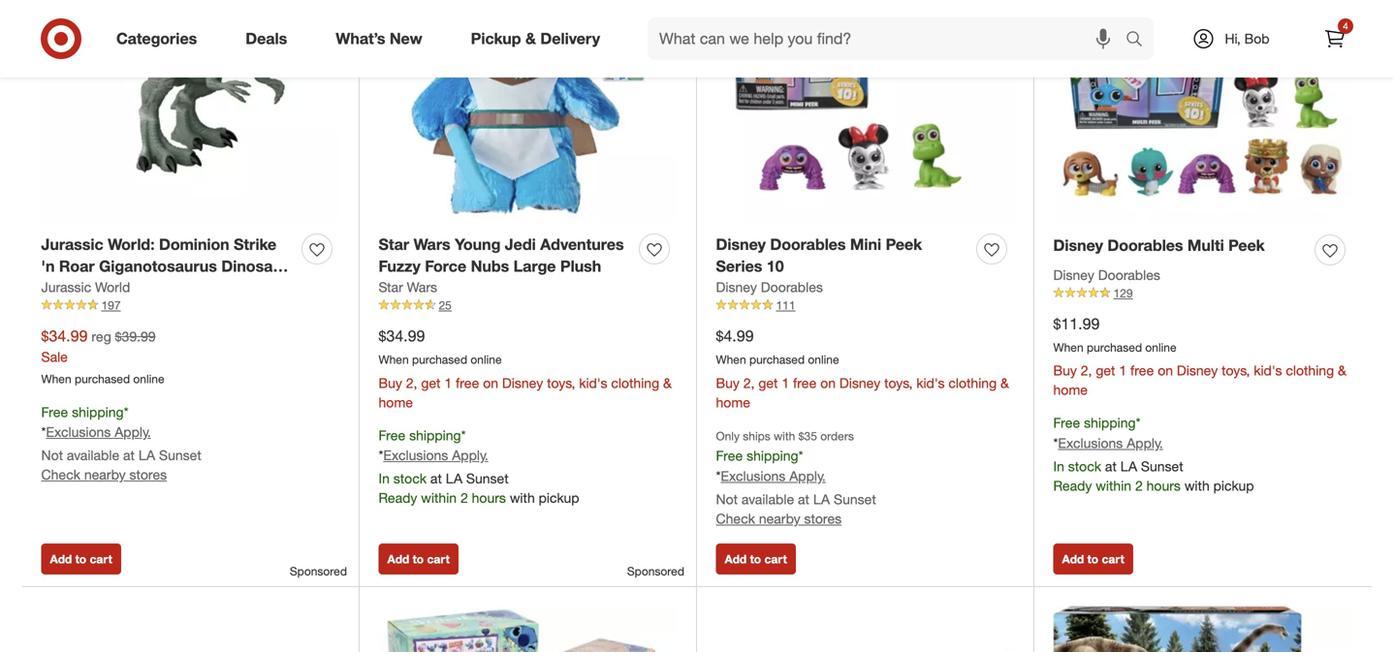 Task type: describe. For each thing, give the bounding box(es) containing it.
what's
[[336, 29, 385, 48]]

buy for $4.99
[[716, 375, 740, 392]]

add for roar
[[50, 552, 72, 567]]

2, for $4.99
[[743, 375, 755, 392]]

la inside free shipping * * exclusions apply. not available at la sunset check nearby stores
[[138, 447, 155, 464]]

129
[[1114, 286, 1133, 300]]

& for star wars young jedi adventures fuzzy force nubs large plush
[[663, 375, 672, 392]]

pickup
[[471, 29, 521, 48]]

jedi
[[505, 235, 536, 254]]

jurassic world: dominion strike 'n roar giganotosaurus dinosaur figure
[[41, 235, 288, 298]]

exclusions apply. link for star wars young jedi adventures fuzzy force nubs large plush
[[383, 447, 488, 464]]

large
[[514, 257, 556, 276]]

star for star wars
[[379, 279, 403, 296]]

deals link
[[229, 17, 311, 60]]

nubs
[[471, 257, 509, 276]]

peek for disney doorables multi peek
[[1229, 236, 1265, 255]]

0 horizontal spatial within
[[421, 490, 457, 507]]

on for $34.99
[[483, 375, 498, 392]]

orders
[[820, 429, 854, 443]]

free for $11.99
[[1131, 362, 1154, 379]]

0 horizontal spatial free shipping * * exclusions apply. in stock at  la sunset ready within 2 hours with pickup
[[379, 427, 579, 507]]

111 link
[[716, 297, 1015, 314]]

only
[[716, 429, 740, 443]]

toys, for disney doorables mini peek series 10
[[884, 375, 913, 392]]

2, for $11.99
[[1081, 362, 1092, 379]]

4 link
[[1314, 17, 1356, 60]]

mini
[[850, 235, 882, 254]]

apply. inside free shipping * * exclusions apply. not available at la sunset check nearby stores
[[115, 424, 151, 441]]

search button
[[1117, 17, 1164, 64]]

exclusions inside free shipping * * exclusions apply. not available at la sunset check nearby stores
[[46, 424, 111, 441]]

free for $4.99
[[793, 375, 817, 392]]

to for fuzzy
[[413, 552, 424, 567]]

cart for roar
[[90, 552, 112, 567]]

dominion
[[159, 235, 229, 254]]

jurassic for jurassic world: dominion strike 'n roar giganotosaurus dinosaur figure
[[41, 235, 103, 254]]

$34.99 for reg
[[41, 327, 88, 346]]

wars for star wars young jedi adventures fuzzy force nubs large plush
[[414, 235, 451, 254]]

$34.99 when purchased online buy 2, get 1 free on disney toys, kid's clothing & home
[[379, 327, 672, 411]]

online inside $34.99 reg $39.99 sale when purchased online
[[133, 372, 164, 386]]

online for $11.99
[[1145, 340, 1177, 355]]

star wars young jedi adventures fuzzy force nubs large plush link
[[379, 234, 632, 278]]

2 horizontal spatial with
[[1185, 478, 1210, 494]]

shipping inside only ships with $35 orders free shipping * * exclusions apply. not available at la sunset check nearby stores
[[747, 447, 799, 464]]

disney doorables for $4.99
[[716, 279, 823, 296]]

search
[[1117, 31, 1164, 50]]

What can we help you find? suggestions appear below search field
[[648, 17, 1131, 60]]

online for $34.99
[[471, 352, 502, 367]]

add to cart button for fuzzy
[[379, 544, 458, 575]]

doorables for disney doorables mini peek series 10 link
[[770, 235, 846, 254]]

disney doorables mini peek series 10 link
[[716, 234, 969, 278]]

shipping inside free shipping * * exclusions apply. not available at la sunset check nearby stores
[[72, 404, 124, 421]]

sponsored for jurassic world: dominion strike 'n roar giganotosaurus dinosaur figure
[[290, 564, 347, 579]]

exclusions apply. link for disney doorables mini peek series 10
[[721, 468, 826, 485]]

star wars young jedi adventures fuzzy force nubs large plush
[[379, 235, 624, 276]]

world:
[[108, 235, 155, 254]]

force
[[425, 257, 466, 276]]

1 horizontal spatial hours
[[1147, 478, 1181, 494]]

buy for $34.99
[[379, 375, 402, 392]]

$34.99 reg $39.99 sale when purchased online
[[41, 327, 164, 386]]

figure
[[41, 279, 88, 298]]

sunset inside only ships with $35 orders free shipping * * exclusions apply. not available at la sunset check nearby stores
[[834, 491, 876, 508]]

jurassic world: dominion strike 'n roar giganotosaurus dinosaur figure link
[[41, 234, 294, 298]]

doorables for $11.99's disney doorables link
[[1098, 266, 1160, 283]]

free inside free shipping * * exclusions apply. not available at la sunset check nearby stores
[[41, 404, 68, 421]]

clothing for star wars young jedi adventures fuzzy force nubs large plush
[[611, 375, 659, 392]]

0 horizontal spatial ready
[[379, 490, 417, 507]]

pickup & delivery
[[471, 29, 600, 48]]

when for $4.99
[[716, 352, 746, 367]]

clothing for disney doorables multi peek
[[1286, 362, 1334, 379]]

add to cart button for roar
[[41, 544, 121, 575]]

kid's for disney doorables multi peek
[[1254, 362, 1282, 379]]

dinosaur
[[221, 257, 288, 276]]

hi, bob
[[1225, 30, 1270, 47]]

home for $11.99
[[1053, 382, 1088, 399]]

25 link
[[379, 297, 677, 314]]

$11.99
[[1053, 315, 1100, 334]]

0 horizontal spatial hours
[[472, 490, 506, 507]]

cart for fuzzy
[[427, 552, 450, 567]]

when inside $34.99 reg $39.99 sale when purchased online
[[41, 372, 71, 386]]

at inside free shipping * * exclusions apply. not available at la sunset check nearby stores
[[123, 447, 135, 464]]

series
[[716, 257, 762, 276]]

at inside only ships with $35 orders free shipping * * exclusions apply. not available at la sunset check nearby stores
[[798, 491, 810, 508]]

toys, for star wars young jedi adventures fuzzy force nubs large plush
[[547, 375, 575, 392]]

0 horizontal spatial 2
[[461, 490, 468, 507]]

10
[[767, 257, 784, 276]]

jurassic world link
[[41, 278, 130, 297]]

add to cart button for 10
[[716, 544, 796, 575]]

la inside only ships with $35 orders free shipping * * exclusions apply. not available at la sunset check nearby stores
[[813, 491, 830, 508]]

doorables for disney doorables multi peek link
[[1108, 236, 1183, 255]]

0 horizontal spatial pickup
[[539, 490, 579, 507]]

delivery
[[540, 29, 600, 48]]

add to cart for fuzzy
[[387, 552, 450, 567]]

pickup & delivery link
[[454, 17, 624, 60]]

2, for $34.99
[[406, 375, 417, 392]]

what's new link
[[319, 17, 447, 60]]

disney doorables for $11.99
[[1053, 266, 1160, 283]]

world
[[95, 279, 130, 296]]

free for $34.99
[[456, 375, 479, 392]]

on for $11.99
[[1158, 362, 1173, 379]]

strike
[[234, 235, 277, 254]]

disney doorables multi peek
[[1053, 236, 1265, 255]]

when for $34.99
[[379, 352, 409, 367]]

what's new
[[336, 29, 422, 48]]

disney inside the $11.99 when purchased online buy 2, get 1 free on disney toys, kid's clothing & home
[[1177, 362, 1218, 379]]

add to cart for roar
[[50, 552, 112, 567]]

buy for $11.99
[[1053, 362, 1077, 379]]

disney inside $4.99 when purchased online buy 2, get 1 free on disney toys, kid's clothing & home
[[840, 375, 881, 392]]

peek for disney doorables mini peek series 10
[[886, 235, 922, 254]]

adventures
[[540, 235, 624, 254]]

197 link
[[41, 297, 340, 314]]

only ships with $35 orders free shipping * * exclusions apply. not available at la sunset check nearby stores
[[716, 429, 876, 527]]

wars for star wars
[[407, 279, 437, 296]]

1 horizontal spatial within
[[1096, 478, 1132, 494]]

categories
[[116, 29, 197, 48]]

check inside free shipping * * exclusions apply. not available at la sunset check nearby stores
[[41, 467, 80, 484]]

online for $4.99
[[808, 352, 839, 367]]

jurassic for jurassic world
[[41, 279, 91, 296]]

25
[[439, 298, 452, 313]]

stores inside free shipping * * exclusions apply. not available at la sunset check nearby stores
[[129, 467, 167, 484]]

purchased for $34.99
[[412, 352, 467, 367]]

stores inside only ships with $35 orders free shipping * * exclusions apply. not available at la sunset check nearby stores
[[804, 510, 842, 527]]

home for $34.99
[[379, 394, 413, 411]]

star for star wars young jedi adventures fuzzy force nubs large plush
[[379, 235, 409, 254]]

kid's for star wars young jedi adventures fuzzy force nubs large plush
[[579, 375, 607, 392]]

roar
[[59, 257, 95, 276]]

4
[[1343, 20, 1348, 32]]

on for $4.99
[[820, 375, 836, 392]]

get for $4.99
[[759, 375, 778, 392]]



Task type: locate. For each thing, give the bounding box(es) containing it.
wars down fuzzy
[[407, 279, 437, 296]]

categories link
[[100, 17, 221, 60]]

star wars
[[379, 279, 437, 296]]

& for disney doorables mini peek series 10
[[1001, 375, 1009, 392]]

reg
[[91, 328, 111, 345]]

star inside star wars young jedi adventures fuzzy force nubs large plush
[[379, 235, 409, 254]]

available inside free shipping * * exclusions apply. not available at la sunset check nearby stores
[[67, 447, 119, 464]]

new
[[390, 29, 422, 48]]

clothing inside $4.99 when purchased online buy 2, get 1 free on disney toys, kid's clothing & home
[[949, 375, 997, 392]]

get for $34.99
[[421, 375, 441, 392]]

1 horizontal spatial pickup
[[1214, 478, 1254, 494]]

check nearby stores button for $4.99
[[716, 509, 842, 529]]

2 horizontal spatial toys,
[[1222, 362, 1250, 379]]

jurassic
[[41, 235, 103, 254], [41, 279, 91, 296]]

jurassic world legacy mamenchisaurus figure (target exclusive) image
[[1053, 606, 1353, 653], [1053, 606, 1353, 653]]

$39.99
[[115, 328, 156, 345]]

1 horizontal spatial not
[[716, 491, 738, 508]]

with
[[774, 429, 795, 443], [1185, 478, 1210, 494], [510, 490, 535, 507]]

exclusions apply. link
[[46, 424, 151, 441], [1058, 435, 1163, 452], [383, 447, 488, 464], [721, 468, 826, 485]]

star wars young jedi adventures fuzzy force nubs large plush image
[[379, 0, 677, 222], [379, 0, 677, 222]]

2 horizontal spatial on
[[1158, 362, 1173, 379]]

0 vertical spatial not
[[41, 447, 63, 464]]

2 horizontal spatial home
[[1053, 382, 1088, 399]]

peek inside "disney doorables mini peek series 10"
[[886, 235, 922, 254]]

cart for 10
[[764, 552, 787, 567]]

2, down $11.99 on the right of page
[[1081, 362, 1092, 379]]

$34.99
[[41, 327, 88, 346], [379, 327, 425, 346]]

0 horizontal spatial available
[[67, 447, 119, 464]]

4 add from the left
[[1062, 552, 1084, 567]]

2 horizontal spatial get
[[1096, 362, 1115, 379]]

2 jurassic from the top
[[41, 279, 91, 296]]

$11.99 when purchased online buy 2, get 1 free on disney toys, kid's clothing & home
[[1053, 315, 1347, 399]]

free
[[41, 404, 68, 421], [1053, 415, 1080, 432], [379, 427, 406, 444], [716, 447, 743, 464]]

2 star from the top
[[379, 279, 403, 296]]

2 add to cart button from the left
[[379, 544, 458, 575]]

when down star wars link
[[379, 352, 409, 367]]

peek
[[886, 235, 922, 254], [1229, 236, 1265, 255]]

1 horizontal spatial $34.99
[[379, 327, 425, 346]]

1 horizontal spatial toys,
[[884, 375, 913, 392]]

2
[[1135, 478, 1143, 494], [461, 490, 468, 507]]

0 horizontal spatial stock
[[393, 470, 427, 487]]

on down 25 link
[[483, 375, 498, 392]]

$34.99 inside $34.99 when purchased online buy 2, get 1 free on disney toys, kid's clothing & home
[[379, 327, 425, 346]]

online
[[1145, 340, 1177, 355], [471, 352, 502, 367], [808, 352, 839, 367], [133, 372, 164, 386]]

0 horizontal spatial toys,
[[547, 375, 575, 392]]

online inside the $11.99 when purchased online buy 2, get 1 free on disney toys, kid's clothing & home
[[1145, 340, 1177, 355]]

1 for $11.99
[[1119, 362, 1127, 379]]

free inside only ships with $35 orders free shipping * * exclusions apply. not available at la sunset check nearby stores
[[716, 447, 743, 464]]

check inside only ships with $35 orders free shipping * * exclusions apply. not available at la sunset check nearby stores
[[716, 510, 755, 527]]

1 horizontal spatial stock
[[1068, 458, 1101, 475]]

$34.99 for when
[[379, 327, 425, 346]]

sponsored for star wars young jedi adventures fuzzy force nubs large plush
[[627, 564, 685, 579]]

add to cart button
[[41, 544, 121, 575], [379, 544, 458, 575], [716, 544, 796, 575], [1053, 544, 1133, 575]]

plush
[[560, 257, 601, 276]]

0 vertical spatial wars
[[414, 235, 451, 254]]

129 link
[[1053, 285, 1353, 302]]

young
[[455, 235, 501, 254]]

clothing inside the $11.99 when purchased online buy 2, get 1 free on disney toys, kid's clothing & home
[[1286, 362, 1334, 379]]

clothing
[[1286, 362, 1334, 379], [611, 375, 659, 392], [949, 375, 997, 392]]

buy inside the $11.99 when purchased online buy 2, get 1 free on disney toys, kid's clothing & home
[[1053, 362, 1077, 379]]

check nearby stores button for $34.99
[[41, 466, 167, 485]]

1 down "25"
[[444, 375, 452, 392]]

jurassic world 30th anniversary holiday advent calendar mini figure set (target exclusive) image
[[716, 606, 1015, 653], [716, 606, 1015, 653]]

3 add from the left
[[725, 552, 747, 567]]

2, inside $34.99 when purchased online buy 2, get 1 free on disney toys, kid's clothing & home
[[406, 375, 417, 392]]

1 horizontal spatial kid's
[[917, 375, 945, 392]]

disney doorables link down "10"
[[716, 278, 823, 297]]

disney inside $34.99 when purchased online buy 2, get 1 free on disney toys, kid's clothing & home
[[502, 375, 543, 392]]

197
[[101, 298, 121, 313]]

2, inside $4.99 when purchased online buy 2, get 1 free on disney toys, kid's clothing & home
[[743, 375, 755, 392]]

0 horizontal spatial $34.99
[[41, 327, 88, 346]]

2 to from the left
[[413, 552, 424, 567]]

on
[[1158, 362, 1173, 379], [483, 375, 498, 392], [820, 375, 836, 392]]

star down fuzzy
[[379, 279, 403, 296]]

0 horizontal spatial check
[[41, 467, 80, 484]]

lilo & stitch collectible mini figures image
[[379, 606, 677, 653], [379, 606, 677, 653]]

1 horizontal spatial in
[[1053, 458, 1065, 475]]

0 vertical spatial available
[[67, 447, 119, 464]]

0 horizontal spatial clothing
[[611, 375, 659, 392]]

1 horizontal spatial clothing
[[949, 375, 997, 392]]

disney doorables up 129
[[1053, 266, 1160, 283]]

to for 10
[[750, 552, 761, 567]]

1 down 111
[[782, 375, 789, 392]]

2, down $4.99 at right
[[743, 375, 755, 392]]

& inside $34.99 when purchased online buy 2, get 1 free on disney toys, kid's clothing & home
[[663, 375, 672, 392]]

3 add to cart from the left
[[725, 552, 787, 567]]

disney doorables down "10"
[[716, 279, 823, 296]]

kid's inside $34.99 when purchased online buy 2, get 1 free on disney toys, kid's clothing & home
[[579, 375, 607, 392]]

1 $34.99 from the left
[[41, 327, 88, 346]]

2 sponsored from the left
[[627, 564, 685, 579]]

disney doorables link
[[1053, 266, 1160, 285], [716, 278, 823, 297]]

check nearby stores button
[[41, 466, 167, 485], [716, 509, 842, 529]]

wars up force at the top
[[414, 235, 451, 254]]

0 horizontal spatial kid's
[[579, 375, 607, 392]]

0 horizontal spatial get
[[421, 375, 441, 392]]

online down 111 link
[[808, 352, 839, 367]]

buy inside $34.99 when purchased online buy 2, get 1 free on disney toys, kid's clothing & home
[[379, 375, 402, 392]]

giganotosaurus
[[99, 257, 217, 276]]

online inside $34.99 when purchased online buy 2, get 1 free on disney toys, kid's clothing & home
[[471, 352, 502, 367]]

free
[[1131, 362, 1154, 379], [456, 375, 479, 392], [793, 375, 817, 392]]

on down 129 link
[[1158, 362, 1173, 379]]

toys, inside $4.99 when purchased online buy 2, get 1 free on disney toys, kid's clothing & home
[[884, 375, 913, 392]]

doorables
[[770, 235, 846, 254], [1108, 236, 1183, 255], [1098, 266, 1160, 283], [761, 279, 823, 296]]

2 add from the left
[[387, 552, 409, 567]]

2, inside the $11.99 when purchased online buy 2, get 1 free on disney toys, kid's clothing & home
[[1081, 362, 1092, 379]]

free shipping * * exclusions apply. in stock at  la sunset ready within 2 hours with pickup
[[1053, 415, 1254, 494], [379, 427, 579, 507]]

$34.99 up sale
[[41, 327, 88, 346]]

with inside only ships with $35 orders free shipping * * exclusions apply. not available at la sunset check nearby stores
[[774, 429, 795, 443]]

4 add to cart from the left
[[1062, 552, 1125, 567]]

la
[[138, 447, 155, 464], [1121, 458, 1137, 475], [446, 470, 463, 487], [813, 491, 830, 508]]

1 horizontal spatial get
[[759, 375, 778, 392]]

when for $11.99
[[1053, 340, 1084, 355]]

0 vertical spatial check nearby stores button
[[41, 466, 167, 485]]

1 for $4.99
[[782, 375, 789, 392]]

clothing inside $34.99 when purchased online buy 2, get 1 free on disney toys, kid's clothing & home
[[611, 375, 659, 392]]

disney doorables link for $4.99
[[716, 278, 823, 297]]

disney doorables multi peek image
[[1053, 0, 1353, 223], [1053, 0, 1353, 223]]

1 star from the top
[[379, 235, 409, 254]]

1 horizontal spatial disney doorables link
[[1053, 266, 1160, 285]]

111
[[776, 298, 796, 313]]

'n
[[41, 257, 55, 276]]

1 vertical spatial nearby
[[759, 510, 801, 527]]

4 cart from the left
[[1102, 552, 1125, 567]]

sale
[[41, 349, 68, 366]]

4 to from the left
[[1087, 552, 1099, 567]]

when inside the $11.99 when purchased online buy 2, get 1 free on disney toys, kid's clothing & home
[[1053, 340, 1084, 355]]

1 for $34.99
[[444, 375, 452, 392]]

peek right multi
[[1229, 236, 1265, 255]]

& inside the $11.99 when purchased online buy 2, get 1 free on disney toys, kid's clothing & home
[[1338, 362, 1347, 379]]

clothing for disney doorables mini peek series 10
[[949, 375, 997, 392]]

1 horizontal spatial check nearby stores button
[[716, 509, 842, 529]]

2 horizontal spatial kid's
[[1254, 362, 1282, 379]]

get
[[1096, 362, 1115, 379], [421, 375, 441, 392], [759, 375, 778, 392]]

home
[[1053, 382, 1088, 399], [379, 394, 413, 411], [716, 394, 750, 411]]

toys, for disney doorables multi peek
[[1222, 362, 1250, 379]]

not inside only ships with $35 orders free shipping * * exclusions apply. not available at la sunset check nearby stores
[[716, 491, 738, 508]]

add
[[50, 552, 72, 567], [387, 552, 409, 567], [725, 552, 747, 567], [1062, 552, 1084, 567]]

home inside the $11.99 when purchased online buy 2, get 1 free on disney toys, kid's clothing & home
[[1053, 382, 1088, 399]]

get down $11.99 on the right of page
[[1096, 362, 1115, 379]]

add to cart for 10
[[725, 552, 787, 567]]

purchased for $11.99
[[1087, 340, 1142, 355]]

3 add to cart button from the left
[[716, 544, 796, 575]]

1 horizontal spatial free shipping * * exclusions apply. in stock at  la sunset ready within 2 hours with pickup
[[1053, 415, 1254, 494]]

purchased down reg
[[75, 372, 130, 386]]

doorables inside "disney doorables mini peek series 10"
[[770, 235, 846, 254]]

toys, inside the $11.99 when purchased online buy 2, get 1 free on disney toys, kid's clothing & home
[[1222, 362, 1250, 379]]

get up ships
[[759, 375, 778, 392]]

home inside $34.99 when purchased online buy 2, get 1 free on disney toys, kid's clothing & home
[[379, 394, 413, 411]]

purchased down $11.99 on the right of page
[[1087, 340, 1142, 355]]

3 to from the left
[[750, 552, 761, 567]]

1 horizontal spatial free
[[793, 375, 817, 392]]

0 horizontal spatial nearby
[[84, 467, 126, 484]]

disney doorables link up 129
[[1053, 266, 1160, 285]]

free inside $34.99 when purchased online buy 2, get 1 free on disney toys, kid's clothing & home
[[456, 375, 479, 392]]

1 vertical spatial check nearby stores button
[[716, 509, 842, 529]]

kid's for disney doorables mini peek series 10
[[917, 375, 945, 392]]

2 horizontal spatial 1
[[1119, 362, 1127, 379]]

1 horizontal spatial peek
[[1229, 236, 1265, 255]]

0 vertical spatial jurassic
[[41, 235, 103, 254]]

jurassic inside jurassic world: dominion strike 'n roar giganotosaurus dinosaur figure
[[41, 235, 103, 254]]

buy inside $4.99 when purchased online buy 2, get 1 free on disney toys, kid's clothing & home
[[716, 375, 740, 392]]

2, down star wars link
[[406, 375, 417, 392]]

2,
[[1081, 362, 1092, 379], [406, 375, 417, 392], [743, 375, 755, 392]]

available inside only ships with $35 orders free shipping * * exclusions apply. not available at la sunset check nearby stores
[[742, 491, 794, 508]]

on inside $4.99 when purchased online buy 2, get 1 free on disney toys, kid's clothing & home
[[820, 375, 836, 392]]

home inside $4.99 when purchased online buy 2, get 1 free on disney toys, kid's clothing & home
[[716, 394, 750, 411]]

1 inside $4.99 when purchased online buy 2, get 1 free on disney toys, kid's clothing & home
[[782, 375, 789, 392]]

1 horizontal spatial with
[[774, 429, 795, 443]]

wars inside star wars young jedi adventures fuzzy force nubs large plush
[[414, 235, 451, 254]]

1 horizontal spatial ready
[[1053, 478, 1092, 494]]

2 add to cart from the left
[[387, 552, 450, 567]]

to
[[75, 552, 86, 567], [413, 552, 424, 567], [750, 552, 761, 567], [1087, 552, 1099, 567]]

1 horizontal spatial 1
[[782, 375, 789, 392]]

1 add to cart from the left
[[50, 552, 112, 567]]

0 horizontal spatial on
[[483, 375, 498, 392]]

3 cart from the left
[[764, 552, 787, 567]]

cart
[[90, 552, 112, 567], [427, 552, 450, 567], [764, 552, 787, 567], [1102, 552, 1125, 567]]

1 add from the left
[[50, 552, 72, 567]]

home for $4.99
[[716, 394, 750, 411]]

doorables for disney doorables link related to $4.99
[[761, 279, 823, 296]]

jurassic world: dominion strike 'n roar giganotosaurus dinosaur figure image
[[41, 0, 340, 222], [41, 0, 340, 222]]

jurassic world
[[41, 279, 130, 296]]

when inside $34.99 when purchased online buy 2, get 1 free on disney toys, kid's clothing & home
[[379, 352, 409, 367]]

0 horizontal spatial peek
[[886, 235, 922, 254]]

jurassic down roar
[[41, 279, 91, 296]]

when inside $4.99 when purchased online buy 2, get 1 free on disney toys, kid's clothing & home
[[716, 352, 746, 367]]

bob
[[1245, 30, 1270, 47]]

online down 129 link
[[1145, 340, 1177, 355]]

0 horizontal spatial not
[[41, 447, 63, 464]]

1
[[1119, 362, 1127, 379], [444, 375, 452, 392], [782, 375, 789, 392]]

0 horizontal spatial with
[[510, 490, 535, 507]]

kid's inside the $11.99 when purchased online buy 2, get 1 free on disney toys, kid's clothing & home
[[1254, 362, 1282, 379]]

2 horizontal spatial buy
[[1053, 362, 1077, 379]]

1 vertical spatial wars
[[407, 279, 437, 296]]

online inside $4.99 when purchased online buy 2, get 1 free on disney toys, kid's clothing & home
[[808, 352, 839, 367]]

get down "25"
[[421, 375, 441, 392]]

shipping
[[72, 404, 124, 421], [1084, 415, 1136, 432], [409, 427, 461, 444], [747, 447, 799, 464]]

0 horizontal spatial 2,
[[406, 375, 417, 392]]

& for disney doorables multi peek
[[1338, 362, 1347, 379]]

in
[[1053, 458, 1065, 475], [379, 470, 390, 487]]

0 horizontal spatial 1
[[444, 375, 452, 392]]

1 horizontal spatial stores
[[804, 510, 842, 527]]

*
[[124, 404, 128, 421], [1136, 415, 1141, 432], [41, 424, 46, 441], [461, 427, 466, 444], [1053, 435, 1058, 452], [379, 447, 383, 464], [799, 447, 803, 464], [716, 468, 721, 485]]

star wars link
[[379, 278, 437, 297]]

disney
[[716, 235, 766, 254], [1053, 236, 1103, 255], [1053, 266, 1095, 283], [716, 279, 757, 296], [1177, 362, 1218, 379], [502, 375, 543, 392], [840, 375, 881, 392]]

purchased inside the $11.99 when purchased online buy 2, get 1 free on disney toys, kid's clothing & home
[[1087, 340, 1142, 355]]

disney doorables mini peek series 10
[[716, 235, 922, 276]]

online down the $39.99
[[133, 372, 164, 386]]

stock
[[1068, 458, 1101, 475], [393, 470, 427, 487]]

at
[[123, 447, 135, 464], [1105, 458, 1117, 475], [430, 470, 442, 487], [798, 491, 810, 508]]

star
[[379, 235, 409, 254], [379, 279, 403, 296]]

online down 25 link
[[471, 352, 502, 367]]

0 horizontal spatial stores
[[129, 467, 167, 484]]

1 vertical spatial check
[[716, 510, 755, 527]]

deals
[[246, 29, 287, 48]]

when down $4.99 at right
[[716, 352, 746, 367]]

& inside $4.99 when purchased online buy 2, get 1 free on disney toys, kid's clothing & home
[[1001, 375, 1009, 392]]

1 vertical spatial available
[[742, 491, 794, 508]]

get inside $34.99 when purchased online buy 2, get 1 free on disney toys, kid's clothing & home
[[421, 375, 441, 392]]

4 add to cart button from the left
[[1053, 544, 1133, 575]]

1 to from the left
[[75, 552, 86, 567]]

nearby
[[84, 467, 126, 484], [759, 510, 801, 527]]

add for fuzzy
[[387, 552, 409, 567]]

purchased inside $34.99 reg $39.99 sale when purchased online
[[75, 372, 130, 386]]

1 horizontal spatial disney doorables
[[1053, 266, 1160, 283]]

star up fuzzy
[[379, 235, 409, 254]]

1 horizontal spatial 2,
[[743, 375, 755, 392]]

0 horizontal spatial buy
[[379, 375, 402, 392]]

1 inside the $11.99 when purchased online buy 2, get 1 free on disney toys, kid's clothing & home
[[1119, 362, 1127, 379]]

fuzzy
[[379, 257, 421, 276]]

apply. inside only ships with $35 orders free shipping * * exclusions apply. not available at la sunset check nearby stores
[[789, 468, 826, 485]]

add to cart
[[50, 552, 112, 567], [387, 552, 450, 567], [725, 552, 787, 567], [1062, 552, 1125, 567]]

add for 10
[[725, 552, 747, 567]]

2 cart from the left
[[427, 552, 450, 567]]

0 horizontal spatial in
[[379, 470, 390, 487]]

get for $11.99
[[1096, 362, 1115, 379]]

1 vertical spatial not
[[716, 491, 738, 508]]

get inside the $11.99 when purchased online buy 2, get 1 free on disney toys, kid's clothing & home
[[1096, 362, 1115, 379]]

1 vertical spatial star
[[379, 279, 403, 296]]

0 horizontal spatial disney doorables
[[716, 279, 823, 296]]

nearby inside only ships with $35 orders free shipping * * exclusions apply. not available at la sunset check nearby stores
[[759, 510, 801, 527]]

purchased inside $4.99 when purchased online buy 2, get 1 free on disney toys, kid's clothing & home
[[749, 352, 805, 367]]

on inside the $11.99 when purchased online buy 2, get 1 free on disney toys, kid's clothing & home
[[1158, 362, 1173, 379]]

hours
[[1147, 478, 1181, 494], [472, 490, 506, 507]]

purchased down "25"
[[412, 352, 467, 367]]

$34.99 inside $34.99 reg $39.99 sale when purchased online
[[41, 327, 88, 346]]

sunset inside free shipping * * exclusions apply. not available at la sunset check nearby stores
[[159, 447, 201, 464]]

disney doorables
[[1053, 266, 1160, 283], [716, 279, 823, 296]]

1 horizontal spatial 2
[[1135, 478, 1143, 494]]

free inside $4.99 when purchased online buy 2, get 1 free on disney toys, kid's clothing & home
[[793, 375, 817, 392]]

not
[[41, 447, 63, 464], [716, 491, 738, 508]]

2 $34.99 from the left
[[379, 327, 425, 346]]

1 vertical spatial stores
[[804, 510, 842, 527]]

when down sale
[[41, 372, 71, 386]]

toys,
[[1222, 362, 1250, 379], [547, 375, 575, 392], [884, 375, 913, 392]]

1 down 129
[[1119, 362, 1127, 379]]

when down $11.99 on the right of page
[[1053, 340, 1084, 355]]

toys, down 111 link
[[884, 375, 913, 392]]

toys, down 25 link
[[547, 375, 575, 392]]

2 horizontal spatial 2,
[[1081, 362, 1092, 379]]

0 vertical spatial nearby
[[84, 467, 126, 484]]

disney doorables mini peek series 10 image
[[716, 0, 1015, 222], [716, 0, 1015, 222]]

1 horizontal spatial nearby
[[759, 510, 801, 527]]

1 horizontal spatial buy
[[716, 375, 740, 392]]

0 vertical spatial stores
[[129, 467, 167, 484]]

check
[[41, 467, 80, 484], [716, 510, 755, 527]]

2 horizontal spatial clothing
[[1286, 362, 1334, 379]]

get inside $4.99 when purchased online buy 2, get 1 free on disney toys, kid's clothing & home
[[759, 375, 778, 392]]

toys, inside $34.99 when purchased online buy 2, get 1 free on disney toys, kid's clothing & home
[[547, 375, 575, 392]]

1 horizontal spatial check
[[716, 510, 755, 527]]

not inside free shipping * * exclusions apply. not available at la sunset check nearby stores
[[41, 447, 63, 464]]

1 jurassic from the top
[[41, 235, 103, 254]]

1 add to cart button from the left
[[41, 544, 121, 575]]

0 horizontal spatial home
[[379, 394, 413, 411]]

1 horizontal spatial sponsored
[[627, 564, 685, 579]]

peek right mini
[[886, 235, 922, 254]]

disney doorables link for $11.99
[[1053, 266, 1160, 285]]

purchased for $4.99
[[749, 352, 805, 367]]

ships
[[743, 429, 771, 443]]

$35
[[799, 429, 817, 443]]

purchased
[[1087, 340, 1142, 355], [412, 352, 467, 367], [749, 352, 805, 367], [75, 372, 130, 386]]

1 inside $34.99 when purchased online buy 2, get 1 free on disney toys, kid's clothing & home
[[444, 375, 452, 392]]

exclusions inside only ships with $35 orders free shipping * * exclusions apply. not available at la sunset check nearby stores
[[721, 468, 786, 485]]

on inside $34.99 when purchased online buy 2, get 1 free on disney toys, kid's clothing & home
[[483, 375, 498, 392]]

within
[[1096, 478, 1132, 494], [421, 490, 457, 507]]

to for roar
[[75, 552, 86, 567]]

1 horizontal spatial available
[[742, 491, 794, 508]]

2 horizontal spatial free
[[1131, 362, 1154, 379]]

free inside the $11.99 when purchased online buy 2, get 1 free on disney toys, kid's clothing & home
[[1131, 362, 1154, 379]]

$34.99 down star wars link
[[379, 327, 425, 346]]

nearby inside free shipping * * exclusions apply. not available at la sunset check nearby stores
[[84, 467, 126, 484]]

disney doorables multi peek link
[[1053, 234, 1265, 257]]

0 horizontal spatial sponsored
[[290, 564, 347, 579]]

jurassic up roar
[[41, 235, 103, 254]]

1 cart from the left
[[90, 552, 112, 567]]

1 vertical spatial jurassic
[[41, 279, 91, 296]]

disney inside "disney doorables mini peek series 10"
[[716, 235, 766, 254]]

0 horizontal spatial check nearby stores button
[[41, 466, 167, 485]]

hi,
[[1225, 30, 1241, 47]]

toys, down 129 link
[[1222, 362, 1250, 379]]

buy
[[1053, 362, 1077, 379], [379, 375, 402, 392], [716, 375, 740, 392]]

0 horizontal spatial disney doorables link
[[716, 278, 823, 297]]

free shipping * * exclusions apply. not available at la sunset check nearby stores
[[41, 404, 201, 484]]

1 sponsored from the left
[[290, 564, 347, 579]]

$4.99
[[716, 327, 754, 346]]

on up orders
[[820, 375, 836, 392]]

purchased down $4.99 at right
[[749, 352, 805, 367]]

purchased inside $34.99 when purchased online buy 2, get 1 free on disney toys, kid's clothing & home
[[412, 352, 467, 367]]

0 vertical spatial check
[[41, 467, 80, 484]]

multi
[[1188, 236, 1224, 255]]

1 horizontal spatial home
[[716, 394, 750, 411]]

$4.99 when purchased online buy 2, get 1 free on disney toys, kid's clothing & home
[[716, 327, 1009, 411]]

1 horizontal spatial on
[[820, 375, 836, 392]]

kid's inside $4.99 when purchased online buy 2, get 1 free on disney toys, kid's clothing & home
[[917, 375, 945, 392]]

kid's
[[1254, 362, 1282, 379], [579, 375, 607, 392], [917, 375, 945, 392]]

exclusions apply. link for jurassic world: dominion strike 'n roar giganotosaurus dinosaur figure
[[46, 424, 151, 441]]

0 horizontal spatial free
[[456, 375, 479, 392]]

0 vertical spatial star
[[379, 235, 409, 254]]



Task type: vqa. For each thing, say whether or not it's contained in the screenshot.
the 'Jurassic' within 'Jurassic World' link
yes



